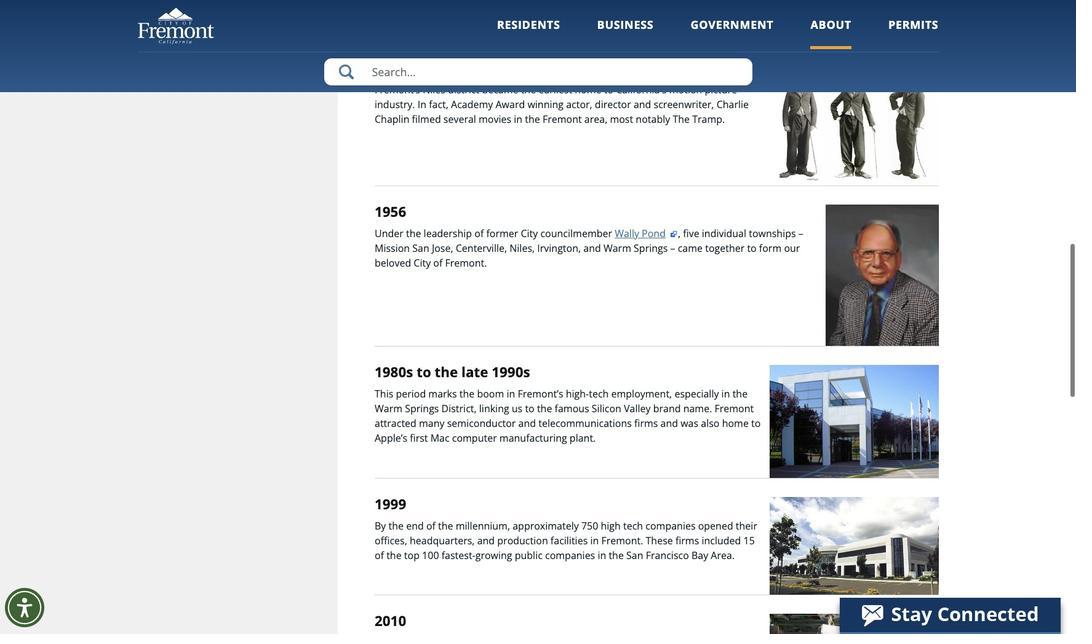 Task type: locate. For each thing, give the bounding box(es) containing it.
under
[[375, 227, 403, 241]]

1 horizontal spatial fremont
[[715, 402, 754, 416]]

home right also
[[722, 417, 749, 431]]

under the leadership of former city councilmember wally pond
[[375, 227, 666, 241]]

1956
[[375, 203, 406, 222]]

0 horizontal spatial warm
[[375, 402, 402, 416]]

1 vertical spatial firms
[[675, 534, 699, 548]]

apple's
[[375, 432, 407, 445]]

late
[[461, 363, 488, 382]]

end
[[406, 520, 424, 533]]

niles,
[[510, 242, 535, 255]]

fremont
[[543, 113, 582, 126], [715, 402, 754, 416]]

fremont down winning
[[543, 113, 582, 126]]

1 vertical spatial fremont
[[715, 402, 754, 416]]

telecommunications
[[538, 417, 632, 431]]

companies
[[646, 520, 696, 533], [545, 549, 595, 563]]

0 horizontal spatial springs
[[405, 402, 439, 416]]

1 horizontal spatial firms
[[675, 534, 699, 548]]

– up our
[[798, 227, 803, 241]]

especially
[[675, 388, 719, 401]]

five
[[683, 227, 699, 241]]

1916
[[428, 59, 459, 78]]

district
[[448, 83, 479, 97]]

tesla image
[[769, 614, 939, 635]]

warm down wally
[[603, 242, 631, 255]]

to inside fremont's niles district became the earliest home to california's motion picture industry. in fact, academy award winning actor, director and screenwriter, charlie chaplin filmed several movies in the fremont area, most notably the tramp.
[[604, 83, 613, 97]]

firms
[[634, 417, 658, 431], [675, 534, 699, 548]]

0 vertical spatial companies
[[646, 520, 696, 533]]

0 vertical spatial warm
[[603, 242, 631, 255]]

0 vertical spatial springs
[[634, 242, 668, 255]]

0 vertical spatial fremont's
[[375, 83, 420, 97]]

1 horizontal spatial springs
[[634, 242, 668, 255]]

1 horizontal spatial tech
[[623, 520, 643, 533]]

of down offices,
[[375, 549, 384, 563]]

the down high
[[609, 549, 624, 563]]

0 horizontal spatial fremont.
[[445, 257, 487, 270]]

city inside , five individual townships – mission san jose, centerville, niles, irvington, and warm springs – came together to form our beloved city of fremont.
[[414, 257, 431, 270]]

1912 to 1916
[[375, 59, 459, 78]]

0 vertical spatial firms
[[634, 417, 658, 431]]

became
[[482, 83, 518, 97]]

area,
[[584, 113, 607, 126]]

famous
[[555, 402, 589, 416]]

0 horizontal spatial home
[[575, 83, 601, 97]]

city up niles,
[[521, 227, 538, 241]]

,
[[678, 227, 680, 241]]

1 horizontal spatial warm
[[603, 242, 631, 255]]

about link
[[811, 17, 851, 49]]

0 vertical spatial san
[[412, 242, 429, 255]]

city
[[521, 227, 538, 241], [414, 257, 431, 270]]

1 vertical spatial –
[[670, 242, 675, 255]]

and down california's
[[634, 98, 651, 111]]

fremont. inside , five individual townships – mission san jose, centerville, niles, irvington, and warm springs – came together to form our beloved city of fremont.
[[445, 257, 487, 270]]

jose,
[[432, 242, 453, 255]]

0 horizontal spatial –
[[670, 242, 675, 255]]

and down the councilmember
[[583, 242, 601, 255]]

fremont's up industry. at left
[[375, 83, 420, 97]]

in inside fremont's niles district became the earliest home to california's motion picture industry. in fact, academy award winning actor, director and screenwriter, charlie chaplin filmed several movies in the fremont area, most notably the tramp.
[[514, 113, 522, 126]]

and down millennium,
[[477, 534, 495, 548]]

our
[[784, 242, 800, 255]]

in
[[514, 113, 522, 126], [507, 388, 515, 401], [721, 388, 730, 401], [590, 534, 599, 548], [598, 549, 606, 563]]

employment,
[[611, 388, 672, 401]]

fremont's niles district became the earliest home to california's motion picture industry. in fact, academy award winning actor, director and screenwriter, charlie chaplin filmed several movies in the fremont area, most notably the tramp.
[[375, 83, 749, 126]]

to right us
[[525, 402, 534, 416]]

the up winning
[[521, 83, 536, 97]]

home inside this period marks the boom in fremont's high-tech employment, especially in the warm springs district, linking us to the famous silicon valley brand name. fremont attracted many semiconductor and telecommunications firms and was also home to apple's first mac computer manufacturing plant.
[[722, 417, 749, 431]]

firms inside the 'by the end of the millennium, approximately 750 high tech companies opened their offices, headquarters, and production facilities in fremont. these firms included 15 of the top 100 fastest-growing public companies in the san francisco bay area.'
[[675, 534, 699, 548]]

springs down pond
[[634, 242, 668, 255]]

computer
[[452, 432, 497, 445]]

0 horizontal spatial tech
[[589, 388, 609, 401]]

high
[[601, 520, 621, 533]]

1999
[[375, 495, 406, 514]]

0 vertical spatial –
[[798, 227, 803, 241]]

san left francisco
[[626, 549, 643, 563]]

beloved
[[375, 257, 411, 270]]

0 horizontal spatial firms
[[634, 417, 658, 431]]

included
[[702, 534, 741, 548]]

fremont.
[[445, 257, 487, 270], [601, 534, 643, 548]]

public
[[515, 549, 543, 563]]

1 vertical spatial home
[[722, 417, 749, 431]]

area.
[[711, 549, 735, 563]]

companies up these
[[646, 520, 696, 533]]

wally pond link
[[615, 227, 678, 241]]

home
[[575, 83, 601, 97], [722, 417, 749, 431]]

leadership
[[424, 227, 472, 241]]

plant.
[[570, 432, 596, 445]]

1 horizontal spatial fremont's
[[518, 388, 563, 401]]

facilities
[[551, 534, 588, 548]]

boom
[[477, 388, 504, 401]]

artwork by david rumsey
[[375, 11, 469, 22]]

home up actor,
[[575, 83, 601, 97]]

linking
[[479, 402, 509, 416]]

attracted
[[375, 417, 416, 431]]

tech inside this period marks the boom in fremont's high-tech employment, especially in the warm springs district, linking us to the famous silicon valley brand name. fremont attracted many semiconductor and telecommunications firms and was also home to apple's first mac computer manufacturing plant.
[[589, 388, 609, 401]]

in down 750
[[590, 534, 599, 548]]

0 vertical spatial tech
[[589, 388, 609, 401]]

david
[[417, 11, 438, 22]]

tech right high
[[623, 520, 643, 533]]

fremont. down "centerville,"
[[445, 257, 487, 270]]

headquarters,
[[410, 534, 475, 548]]

the down winning
[[525, 113, 540, 126]]

1 vertical spatial san
[[626, 549, 643, 563]]

mission
[[375, 242, 410, 255]]

the down offices,
[[386, 549, 402, 563]]

san
[[412, 242, 429, 255], [626, 549, 643, 563]]

about
[[811, 17, 851, 32]]

san inside , five individual townships – mission san jose, centerville, niles, irvington, and warm springs – came together to form our beloved city of fremont.
[[412, 242, 429, 255]]

1980s
[[375, 363, 413, 382]]

period
[[396, 388, 426, 401]]

city right beloved
[[414, 257, 431, 270]]

0 horizontal spatial fremont's
[[375, 83, 420, 97]]

of down the "jose,"
[[433, 257, 443, 270]]

0 horizontal spatial companies
[[545, 549, 595, 563]]

san inside the 'by the end of the millennium, approximately 750 high tech companies opened their offices, headquarters, and production facilities in fremont. these firms included 15 of the top 100 fastest-growing public companies in the san francisco bay area.'
[[626, 549, 643, 563]]

to
[[410, 59, 424, 78], [604, 83, 613, 97], [747, 242, 757, 255], [417, 363, 431, 382], [525, 402, 534, 416], [751, 417, 761, 431]]

1 horizontal spatial fremont.
[[601, 534, 643, 548]]

us
[[512, 402, 522, 416]]

the up offices,
[[389, 520, 404, 533]]

business jpg image
[[769, 498, 939, 595]]

springs up 'many'
[[405, 402, 439, 416]]

brand
[[653, 402, 681, 416]]

1 horizontal spatial city
[[521, 227, 538, 241]]

1 vertical spatial city
[[414, 257, 431, 270]]

earliest
[[539, 83, 572, 97]]

came
[[678, 242, 703, 255]]

fact,
[[429, 98, 448, 111]]

0 horizontal spatial city
[[414, 257, 431, 270]]

1 vertical spatial fremont's
[[518, 388, 563, 401]]

the left famous
[[537, 402, 552, 416]]

the
[[521, 83, 536, 97], [525, 113, 540, 126], [406, 227, 421, 241], [435, 363, 458, 382], [459, 388, 475, 401], [732, 388, 748, 401], [537, 402, 552, 416], [389, 520, 404, 533], [438, 520, 453, 533], [386, 549, 402, 563], [609, 549, 624, 563]]

0 vertical spatial fremont
[[543, 113, 582, 126]]

bay
[[691, 549, 708, 563]]

stay connected image
[[840, 599, 1059, 633]]

warm inside , five individual townships – mission san jose, centerville, niles, irvington, and warm springs – came together to form our beloved city of fremont.
[[603, 242, 631, 255]]

to left 1916
[[410, 59, 424, 78]]

1 horizontal spatial home
[[722, 417, 749, 431]]

fremont. down high
[[601, 534, 643, 548]]

springs
[[634, 242, 668, 255], [405, 402, 439, 416]]

1 horizontal spatial san
[[626, 549, 643, 563]]

1 vertical spatial springs
[[405, 402, 439, 416]]

business
[[597, 17, 654, 32]]

0 horizontal spatial san
[[412, 242, 429, 255]]

firms up "bay"
[[675, 534, 699, 548]]

marks
[[428, 388, 457, 401]]

warm down this
[[375, 402, 402, 416]]

production
[[497, 534, 548, 548]]

companies down facilities
[[545, 549, 595, 563]]

former
[[486, 227, 518, 241]]

firms down valley
[[634, 417, 658, 431]]

1 vertical spatial warm
[[375, 402, 402, 416]]

san left the "jose,"
[[412, 242, 429, 255]]

to left form
[[747, 242, 757, 255]]

the tramp image
[[769, 61, 939, 186]]

tech up silicon
[[589, 388, 609, 401]]

the
[[673, 113, 690, 126]]

1 vertical spatial fremont.
[[601, 534, 643, 548]]

director
[[595, 98, 631, 111]]

fremont's
[[375, 83, 420, 97], [518, 388, 563, 401]]

warm
[[603, 242, 631, 255], [375, 402, 402, 416]]

0 vertical spatial fremont.
[[445, 257, 487, 270]]

fremont's inside this period marks the boom in fremont's high-tech employment, especially in the warm springs district, linking us to the famous silicon valley brand name. fremont attracted many semiconductor and telecommunications firms and was also home to apple's first mac computer manufacturing plant.
[[518, 388, 563, 401]]

and inside , five individual townships – mission san jose, centerville, niles, irvington, and warm springs – came together to form our beloved city of fremont.
[[583, 242, 601, 255]]

of
[[474, 227, 484, 241], [433, 257, 443, 270], [426, 520, 436, 533], [375, 549, 384, 563]]

wally pond image
[[826, 205, 939, 347]]

fremont up also
[[715, 402, 754, 416]]

in down award
[[514, 113, 522, 126]]

0 horizontal spatial fremont
[[543, 113, 582, 126]]

fremont's up us
[[518, 388, 563, 401]]

– left came
[[670, 242, 675, 255]]

firms inside this period marks the boom in fremont's high-tech employment, especially in the warm springs district, linking us to the famous silicon valley brand name. fremont attracted many semiconductor and telecommunications firms and was also home to apple's first mac computer manufacturing plant.
[[634, 417, 658, 431]]

charlie
[[717, 98, 749, 111]]

0 vertical spatial home
[[575, 83, 601, 97]]

1 vertical spatial tech
[[623, 520, 643, 533]]

to up director
[[604, 83, 613, 97]]

townships
[[749, 227, 796, 241]]



Task type: vqa. For each thing, say whether or not it's contained in the screenshot.
Homeless Services
no



Task type: describe. For each thing, give the bounding box(es) containing it.
, five individual townships – mission san jose, centerville, niles, irvington, and warm springs – came together to form our beloved city of fremont.
[[375, 227, 803, 270]]

the up marks
[[435, 363, 458, 382]]

tech inside the 'by the end of the millennium, approximately 750 high tech companies opened their offices, headquarters, and production facilities in fremont. these firms included 15 of the top 100 fastest-growing public companies in the san francisco bay area.'
[[623, 520, 643, 533]]

by
[[406, 11, 415, 22]]

several
[[443, 113, 476, 126]]

first
[[410, 432, 428, 445]]

picture
[[705, 83, 737, 97]]

1 vertical spatial companies
[[545, 549, 595, 563]]

warm inside this period marks the boom in fremont's high-tech employment, especially in the warm springs district, linking us to the famous silicon valley brand name. fremont attracted many semiconductor and telecommunications firms and was also home to apple's first mac computer manufacturing plant.
[[375, 402, 402, 416]]

residents link
[[497, 17, 560, 49]]

high-
[[566, 388, 589, 401]]

home inside fremont's niles district became the earliest home to california's motion picture industry. in fact, academy award winning actor, director and screenwriter, charlie chaplin filmed several movies in the fremont area, most notably the tramp.
[[575, 83, 601, 97]]

this period marks the boom in fremont's high-tech employment, especially in the warm springs district, linking us to the famous silicon valley brand name. fremont attracted many semiconductor and telecommunications firms and was also home to apple's first mac computer manufacturing plant.
[[375, 388, 761, 445]]

springs inside , five individual townships – mission san jose, centerville, niles, irvington, and warm springs – came together to form our beloved city of fremont.
[[634, 242, 668, 255]]

the up district,
[[459, 388, 475, 401]]

screenwriter,
[[654, 98, 714, 111]]

permits link
[[888, 17, 939, 49]]

warm springs landing image
[[741, 0, 939, 42]]

to inside , five individual townships – mission san jose, centerville, niles, irvington, and warm springs – came together to form our beloved city of fremont.
[[747, 242, 757, 255]]

mac
[[430, 432, 449, 445]]

the up headquarters,
[[438, 520, 453, 533]]

together
[[705, 242, 745, 255]]

0 vertical spatial city
[[521, 227, 538, 241]]

manufacturing
[[499, 432, 567, 445]]

1 horizontal spatial –
[[798, 227, 803, 241]]

in up us
[[507, 388, 515, 401]]

motion
[[669, 83, 702, 97]]

in right especially
[[721, 388, 730, 401]]

1 horizontal spatial companies
[[646, 520, 696, 533]]

opened
[[698, 520, 733, 533]]

of right end
[[426, 520, 436, 533]]

these
[[646, 534, 673, 548]]

francisco
[[646, 549, 689, 563]]

centerville,
[[456, 242, 507, 255]]

chaplin
[[375, 113, 409, 126]]

also
[[701, 417, 719, 431]]

filmed
[[412, 113, 441, 126]]

fastest-
[[442, 549, 475, 563]]

industry.
[[375, 98, 415, 111]]

academy
[[451, 98, 493, 111]]

pond
[[642, 227, 666, 241]]

offices,
[[375, 534, 407, 548]]

fremont's inside fremont's niles district became the earliest home to california's motion picture industry. in fact, academy award winning actor, director and screenwriter, charlie chaplin filmed several movies in the fremont area, most notably the tramp.
[[375, 83, 420, 97]]

to right also
[[751, 417, 761, 431]]

semiconductor
[[447, 417, 516, 431]]

the right especially
[[732, 388, 748, 401]]

business link
[[597, 17, 654, 49]]

2010
[[375, 612, 406, 631]]

fremont inside this period marks the boom in fremont's high-tech employment, especially in the warm springs district, linking us to the famous silicon valley brand name. fremont attracted many semiconductor and telecommunications firms and was also home to apple's first mac computer manufacturing plant.
[[715, 402, 754, 416]]

approximately
[[513, 520, 579, 533]]

this
[[375, 388, 393, 401]]

government
[[691, 17, 774, 32]]

and up manufacturing
[[518, 417, 536, 431]]

rumsey
[[440, 11, 469, 22]]

the right under
[[406, 227, 421, 241]]

in
[[418, 98, 426, 111]]

councilmember
[[540, 227, 612, 241]]

actor,
[[566, 98, 592, 111]]

fremont inside fremont's niles district became the earliest home to california's motion picture industry. in fact, academy award winning actor, director and screenwriter, charlie chaplin filmed several movies in the fremont area, most notably the tramp.
[[543, 113, 582, 126]]

permits
[[888, 17, 939, 32]]

residents
[[497, 17, 560, 32]]

top
[[404, 549, 420, 563]]

wally
[[615, 227, 639, 241]]

750
[[581, 520, 598, 533]]

government link
[[691, 17, 774, 49]]

irvington,
[[537, 242, 581, 255]]

of up "centerville,"
[[474, 227, 484, 241]]

by the end of the millennium, approximately 750 high tech companies opened their offices, headquarters, and production facilities in fremont. these firms included 15 of the top 100 fastest-growing public companies in the san francisco bay area.
[[375, 520, 757, 563]]

to up period at the bottom of page
[[417, 363, 431, 382]]

california's
[[616, 83, 667, 97]]

1990s
[[492, 363, 530, 382]]

of inside , five individual townships – mission san jose, centerville, niles, irvington, and warm springs – came together to form our beloved city of fremont.
[[433, 257, 443, 270]]

was
[[681, 417, 698, 431]]

name.
[[683, 402, 712, 416]]

valley
[[624, 402, 651, 416]]

and down brand
[[660, 417, 678, 431]]

15
[[744, 534, 755, 548]]

individual
[[702, 227, 746, 241]]

springs inside this period marks the boom in fremont's high-tech employment, especially in the warm springs district, linking us to the famous silicon valley brand name. fremont attracted many semiconductor and telecommunications firms and was also home to apple's first mac computer manufacturing plant.
[[405, 402, 439, 416]]

artwork
[[375, 11, 404, 22]]

1912
[[375, 59, 406, 78]]

and inside fremont's niles district became the earliest home to california's motion picture industry. in fact, academy award winning actor, director and screenwriter, charlie chaplin filmed several movies in the fremont area, most notably the tramp.
[[634, 98, 651, 111]]

in down high
[[598, 549, 606, 563]]

form
[[759, 242, 781, 255]]

apple factory image
[[769, 366, 939, 479]]

millennium,
[[456, 520, 510, 533]]

their
[[736, 520, 757, 533]]

award
[[496, 98, 525, 111]]

Search text field
[[324, 58, 752, 86]]

silicon
[[592, 402, 621, 416]]

movies
[[479, 113, 511, 126]]

many
[[419, 417, 445, 431]]

100
[[422, 549, 439, 563]]

by
[[375, 520, 386, 533]]

fremont. inside the 'by the end of the millennium, approximately 750 high tech companies opened their offices, headquarters, and production facilities in fremont. these firms included 15 of the top 100 fastest-growing public companies in the san francisco bay area.'
[[601, 534, 643, 548]]

and inside the 'by the end of the millennium, approximately 750 high tech companies opened their offices, headquarters, and production facilities in fremont. these firms included 15 of the top 100 fastest-growing public companies in the san francisco bay area.'
[[477, 534, 495, 548]]

most
[[610, 113, 633, 126]]

niles
[[423, 83, 445, 97]]

tramp.
[[692, 113, 725, 126]]

district,
[[441, 402, 477, 416]]



